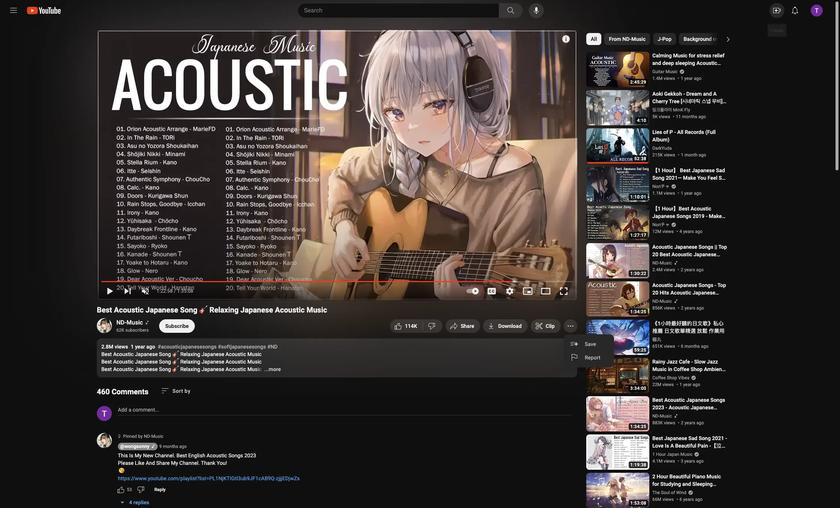 Task type: vqa. For each thing, say whether or not it's contained in the screenshot.
the middle the comments
no



Task type: locate. For each thing, give the bounding box(es) containing it.
japan
[[668, 452, 680, 458]]

noriチャ for 【1 hour】best acoustic japanese songs 2019 - make you relax and for sleep
[[653, 222, 671, 228]]

1 horizontal spatial 2023
[[653, 405, 665, 411]]

share down the autoplay is on icon
[[461, 324, 475, 330]]

0 horizontal spatial 4
[[411, 324, 414, 330]]

53
[[127, 488, 132, 493]]

pain
[[698, 443, 709, 449]]

3
[[681, 459, 684, 464]]

by right pinned
[[138, 434, 143, 440]]

coffee down cafe
[[674, 367, 690, 373]]

2 up 《1小時最好聽的日文歌》私心 at the right bottom of the page
[[682, 306, 684, 311]]

0 vertical spatial channel.
[[155, 453, 175, 459]]

0 horizontal spatial make
[[684, 175, 697, 181]]

top for acoustic japanese songs || top 20 best acoustic japanese songs 2023
[[719, 244, 728, 250]]

None search field
[[284, 3, 525, 18]]

months up slow
[[685, 344, 701, 349]]

all right p
[[678, 129, 684, 135]]

shop down in
[[668, 376, 678, 381]]

2 years ago down chill
[[682, 421, 705, 426]]

1 horizontal spatial you
[[698, 175, 707, 181]]

ago for music
[[693, 383, 701, 388]]

2.4m views
[[653, 268, 676, 273]]

2 for acoustic
[[682, 421, 684, 426]]

【1 for 【1 hour】 best japanese sad song 2021— make you feel sad & emotional
[[653, 168, 661, 174]]

and up 스냅
[[704, 91, 713, 97]]

0 vertical spatial hour
[[657, 452, 667, 458]]

1 vertical spatial 2 years ago
[[682, 306, 705, 311]]

1 hour, 34 minutes, 25 seconds element left the 856k
[[631, 310, 647, 315]]

0 vertical spatial of
[[664, 129, 669, 135]]

2 20 from the top
[[653, 290, 659, 296]]

ep.15
[[653, 106, 666, 112]]

1 hour, 34 minutes, 25 seconds element
[[631, 310, 647, 315], [631, 425, 647, 430]]

2 for hits
[[682, 306, 684, 311]]

/
[[174, 289, 176, 294], [687, 413, 689, 419], [705, 413, 707, 419]]

of left p
[[664, 129, 669, 135]]

views for 215k views
[[665, 153, 676, 158]]

1 horizontal spatial 4
[[680, 229, 683, 234]]

ago down the 2019
[[696, 229, 703, 234]]

1 1 hour, 34 minutes, 25 seconds element from the top
[[631, 310, 647, 315]]

views down coffee shop vibes
[[663, 383, 675, 388]]

you inside the "【1 hour】 best japanese sad song 2021— make you feel sad & emotional"
[[698, 175, 707, 181]]

1:22:58
[[157, 289, 173, 294]]

...more button
[[265, 366, 281, 374]]

1:34:25 for acoustic japanese songs - top 20 hits acoustic japanese songs
[[631, 310, 647, 315]]

1 vertical spatial study
[[690, 413, 704, 419]]

coffee inside rainy jazz cafe - slow jazz music in coffee shop ambience for work, study and relaxation
[[674, 367, 690, 373]]

years down for
[[684, 229, 695, 234]]

4 minutes, 10 seconds element
[[638, 118, 647, 123]]

6 for 日文歌單精選
[[682, 344, 684, 349]]

for
[[690, 53, 696, 59], [653, 374, 660, 380], [653, 482, 660, 488]]

【1 down '1.1m'
[[653, 206, 661, 212]]

2 hours, 45 minutes, 29 seconds element
[[631, 80, 647, 85]]

1 horizontal spatial my
[[171, 461, 178, 467]]

for inside 2 hour beautiful piano music for studying and sleeping 【bgm】
[[653, 482, 660, 488]]

3:34:00
[[631, 386, 647, 392]]

and right vibes
[[690, 374, 699, 380]]

0 vertical spatial top
[[719, 244, 728, 250]]

@wongsonny link
[[120, 444, 150, 451]]

nd-music for acoustic japanese songs || top 20 best acoustic japanese songs 2023
[[653, 261, 673, 266]]

1 year ago down calming music for stress relief and deep sleeping   acoustic guitar
[[681, 76, 702, 81]]

1 noriチャ from the top
[[653, 184, 671, 189]]

views for 883k views
[[665, 421, 676, 426]]

@wongsonny, official artist channel element
[[120, 444, 150, 451]]

0 vertical spatial months
[[683, 114, 698, 119]]

856k views
[[653, 306, 676, 311]]

songs up https://www.youtube.com/playlist?list=pl1njktigti3ub9jf1cab9q-zjjjedjwzs at the bottom left of the page
[[229, 453, 243, 459]]

0 vertical spatial you
[[698, 175, 707, 181]]

for
[[688, 221, 695, 227]]

sad right feel
[[719, 175, 728, 181]]

20 left hits at the bottom right of page
[[653, 290, 659, 296]]

calming music for stress relief and deep sleeping   acoustic guitar by guitar music 1,419,110 views 1 year ago 2 hours, 45 minutes element
[[653, 52, 729, 74]]

2 【1 from the top
[[653, 206, 661, 212]]

nd-music up "62k subscribers" element
[[116, 319, 143, 327]]

views for 2.8m views
[[115, 344, 128, 350]]

coffee shop vibes
[[653, 376, 690, 381]]

tab list containing all
[[587, 30, 841, 48]]

year down vibes
[[684, 383, 692, 388]]

0 vertical spatial noriチャ
[[653, 184, 671, 189]]

ago for hits
[[697, 306, 705, 311]]

1 vertical spatial 1:34:25
[[631, 425, 647, 430]]

year down the "【1 hour】 best japanese sad song 2021— make you feel sad & emotional"
[[685, 191, 694, 196]]

years for best
[[685, 268, 696, 273]]

0 horizontal spatial study
[[676, 374, 689, 380]]

years for love
[[685, 459, 696, 464]]

1 hour japan music
[[653, 452, 693, 458]]

nd-music up 883k views
[[653, 414, 673, 419]]

1 year ago
[[681, 76, 702, 81], [681, 191, 702, 196], [131, 344, 155, 350], [680, 383, 701, 388]]

1 horizontal spatial by
[[185, 388, 191, 394]]

20 inside acoustic japanese songs || top 20 best acoustic japanese songs 2023
[[653, 252, 659, 258]]

2 down chill
[[682, 421, 684, 426]]

best inside this is my new channel. best english acoustic songs 2023 please like and share my channel. thank you!
[[177, 453, 187, 459]]

darkyuda
[[653, 146, 672, 151]]

slow
[[695, 359, 706, 365]]

songs up for
[[677, 213, 692, 219]]

1 horizontal spatial a
[[714, 91, 717, 97]]

1 vertical spatial top
[[718, 283, 727, 289]]

sleep down the 2019
[[697, 221, 710, 227]]

views for 1.4m views
[[664, 76, 676, 81]]

coffee
[[674, 367, 690, 373], [653, 376, 666, 381]]

beautiful inside best japanese sad song 2021 - love is a beautiful pain -【泣け る曲】涙が止まらないほど泣け る歌.
[[676, 443, 697, 449]]

views down "밍크플라이"
[[660, 114, 671, 119]]

1:34:25 link down 3 hours, 34 minutes element
[[587, 397, 650, 433]]

0 vertical spatial study
[[676, 374, 689, 380]]

5k views
[[653, 114, 671, 119]]

1 vertical spatial 1 hour, 34 minutes, 25 seconds element
[[631, 425, 647, 430]]

relaxation
[[700, 374, 725, 380]]

views right 2.4m
[[664, 268, 676, 273]]

ago inside 9 months ago link
[[179, 445, 187, 450]]

/ inside youtube video player 'element'
[[174, 289, 176, 294]]

Best Acoustic Japanese Song 🎸 Relaxing Japanese Acoustic Music Best Acoustic Japanese Song 🎸 Relaxing Japanese Acoustic Music Best Acoustic Japanese Song 🎸 Relaxing Japanese Acoustic Music text field
[[101, 352, 263, 373]]

0 vertical spatial 20
[[653, 252, 659, 258]]

views for 66m views
[[663, 498, 675, 503]]

sleeping
[[693, 482, 713, 488]]

views for 12m views
[[663, 229, 675, 234]]

all
[[591, 36, 598, 42], [678, 129, 684, 135]]

4:10
[[638, 118, 647, 123]]

seek slider slider
[[101, 277, 573, 284]]

views right the 856k
[[665, 306, 676, 311]]

is right this
[[129, 453, 133, 459]]

1 hour, 34 minutes, 25 seconds element for best acoustic japanese songs 2023 - acoustic japanese songs to chill / study / sleep
[[631, 425, 647, 430]]

soul
[[662, 491, 671, 496]]

views for 856k views
[[665, 306, 676, 311]]

1 horizontal spatial coffee
[[674, 367, 690, 373]]

ago down 스냅
[[699, 114, 707, 119]]

months for 日文歌單精選
[[685, 344, 701, 349]]

1 1:34:25 from the top
[[631, 310, 647, 315]]

and
[[653, 60, 662, 66], [704, 91, 713, 97], [678, 221, 686, 227], [690, 374, 699, 380], [683, 482, 692, 488]]

1 horizontal spatial channel.
[[180, 461, 200, 467]]

hour up studying at the bottom of the page
[[657, 474, 669, 480]]

calming
[[653, 53, 673, 59]]

1 guitar from the top
[[653, 68, 667, 74]]

0 horizontal spatial jazz
[[667, 359, 678, 365]]

【1 inside 【1 hour】best acoustic japanese songs 2019 - make you relax and for sleep
[[653, 206, 661, 212]]

20 inside the acoustic japanese songs - top 20 hits acoustic japanese songs
[[653, 290, 659, 296]]

1 vertical spatial sleep
[[708, 413, 721, 419]]

top inside the acoustic japanese songs - top 20 hits acoustic japanese songs
[[718, 283, 727, 289]]

1:53:08 link
[[587, 473, 650, 509]]

make for best
[[684, 175, 697, 181]]

2 vertical spatial 2023
[[245, 453, 256, 459]]

a up 1 hour japan music
[[671, 443, 675, 449]]

1 vertical spatial by
[[138, 434, 143, 440]]

2 1 hour, 34 minutes, 25 seconds element from the top
[[631, 425, 647, 430]]

top inside acoustic japanese songs || top 20 best acoustic japanese songs 2023
[[719, 244, 728, 250]]

0 vertical spatial 【1
[[653, 168, 661, 174]]

6 down wind
[[680, 498, 683, 503]]

0 horizontal spatial shop
[[668, 376, 678, 381]]

1 vertical spatial beautiful
[[670, 474, 691, 480]]

2 vertical spatial sad
[[689, 436, 698, 442]]

《1小時最好聽的日文歌》私心推薦 日文歌單精選 放鬆 作業用 by 貓丸 651,082 views 6 months ago 59 minutes element
[[653, 320, 729, 335]]

acoustic inside 【1 hour】best acoustic japanese songs 2019 - make you relax and for sleep
[[691, 206, 712, 212]]

you for relax
[[653, 221, 662, 227]]

ago
[[695, 76, 702, 81], [699, 114, 707, 119], [699, 153, 707, 158], [695, 191, 702, 196], [696, 229, 703, 234], [697, 268, 705, 273], [697, 306, 705, 311], [146, 344, 155, 350], [702, 344, 709, 349], [693, 383, 701, 388], [697, 421, 705, 426], [179, 445, 187, 450], [697, 459, 705, 464], [696, 498, 703, 503]]

by right sort
[[185, 388, 191, 394]]

views for 2.4m views
[[664, 268, 676, 273]]

0 vertical spatial is
[[666, 443, 670, 449]]

new
[[143, 453, 154, 459]]

1 vertical spatial hour
[[657, 474, 669, 480]]

4
[[680, 229, 683, 234], [411, 324, 414, 330]]

2 1:34:25 link from the top
[[587, 397, 650, 433]]

years down chill
[[685, 421, 696, 426]]

sad up る曲】涙が止まらないほど泣け
[[689, 436, 698, 442]]

(full
[[706, 129, 716, 135]]

all left from
[[591, 36, 598, 42]]

1 horizontal spatial of
[[672, 491, 676, 496]]

years down acoustic japanese songs || top 20 best acoustic japanese songs 2023
[[685, 268, 696, 273]]

piano
[[693, 474, 706, 480]]

0 vertical spatial make
[[684, 175, 697, 181]]

2 down acoustic japanese songs || top 20 best acoustic japanese songs 2023
[[681, 268, 684, 273]]

my down 9 months ago
[[171, 461, 178, 467]]

0 vertical spatial for
[[690, 53, 696, 59]]

1 year ago for 2021—
[[681, 191, 702, 196]]

a inside best japanese sad song 2021 - love is a beautiful pain -【泣け る曲】涙が止まらないほど泣け る歌.
[[671, 443, 675, 449]]

add a comment...
[[118, 407, 159, 413]]

1 vertical spatial 2023
[[653, 405, 665, 411]]

for inside calming music for stress relief and deep sleeping   acoustic guitar
[[690, 53, 696, 59]]

0 vertical spatial coffee
[[674, 367, 690, 373]]

years down the acoustic japanese songs - top 20 hits acoustic japanese songs
[[685, 306, 696, 311]]

1 vertical spatial months
[[685, 344, 701, 349]]

3 hours, 34 minutes element
[[631, 386, 647, 392]]

work,
[[661, 374, 674, 380]]

1 horizontal spatial study
[[690, 413, 704, 419]]

p
[[670, 129, 674, 135]]

2 years ago for hits
[[682, 306, 705, 311]]

nd- up 2.4m
[[653, 261, 661, 266]]

0 vertical spatial 2023
[[669, 259, 681, 265]]

0 horizontal spatial /
[[174, 289, 176, 294]]

0 horizontal spatial is
[[129, 453, 133, 459]]

you up "12m"
[[653, 221, 662, 227]]

share inside this is my new channel. best english acoustic songs 2023 please like and share my channel. thank you!
[[156, 461, 170, 467]]

love
[[653, 443, 664, 449]]

0 vertical spatial shop
[[691, 367, 703, 373]]

1 vertical spatial 6
[[680, 498, 683, 503]]

ago up this is my new channel. best english acoustic songs 2023 please like and share my channel. thank you!
[[179, 445, 187, 450]]

by inside "sort by" 'dropdown button'
[[185, 388, 191, 394]]

views down relax
[[663, 229, 675, 234]]

1:34:25 link down 1:30:22
[[587, 282, 650, 318]]

1:34:25 link for acoustic japanese songs - top 20 hits acoustic japanese songs
[[587, 282, 650, 318]]

make right the 2019
[[710, 213, 723, 219]]

62k
[[116, 328, 124, 333]]

beautiful up studying at the bottom of the page
[[670, 474, 691, 480]]

report
[[585, 355, 601, 361]]

1:34:25
[[631, 310, 647, 315], [631, 425, 647, 430]]

1 vertical spatial 1:34:25 link
[[587, 397, 650, 433]]

0 horizontal spatial my
[[135, 453, 142, 459]]

best inside best japanese sad song 2021 - love is a beautiful pain -【泣け る曲】涙が止まらないほど泣け る歌.
[[653, 436, 664, 442]]

1 vertical spatial 20
[[653, 290, 659, 296]]

1 year ago down subscribers
[[131, 344, 155, 350]]

my up 'like'
[[135, 453, 142, 459]]

hour up る歌.
[[657, 452, 667, 458]]

0 vertical spatial share
[[461, 324, 475, 330]]

1 vertical spatial is
[[129, 453, 133, 459]]

0 vertical spatial by
[[185, 388, 191, 394]]

62k subscribers element
[[116, 327, 149, 334]]

is inside best japanese sad song 2021 - love is a beautiful pain -【泣け る曲】涙が止まらないほど泣け る歌.
[[666, 443, 670, 449]]

《1小時最好聽的日文歌》私心
[[653, 321, 724, 327]]

guitar music
[[653, 69, 679, 74]]

1 horizontal spatial jazz
[[708, 359, 719, 365]]

1 horizontal spatial share
[[461, 324, 475, 330]]

1 1:34:25 link from the top
[[587, 282, 650, 318]]

and down "calming"
[[653, 60, 662, 66]]

0 horizontal spatial share
[[156, 461, 170, 467]]

Share text field
[[461, 324, 475, 330]]

deep
[[663, 60, 675, 66]]

2 noriチャ from the top
[[653, 222, 671, 228]]

create link
[[765, 3, 790, 40]]

0 horizontal spatial a
[[671, 443, 675, 449]]

to
[[669, 413, 674, 419]]

0 horizontal spatial 2023
[[245, 453, 256, 459]]

create tooltip
[[765, 21, 790, 40]]

views down to
[[665, 421, 676, 426]]

1 vertical spatial share
[[156, 461, 170, 467]]

sleep
[[697, 221, 710, 227], [708, 413, 721, 419]]

views right '2.8m'
[[115, 344, 128, 350]]

2 years ago down the acoustic japanese songs - top 20 hits acoustic japanese songs
[[682, 306, 705, 311]]

coffee up "22m" at the bottom of the page
[[653, 376, 666, 381]]

background
[[684, 36, 713, 42]]

this
[[118, 453, 128, 459]]

0 vertical spatial 1 hour, 34 minutes, 25 seconds element
[[631, 310, 647, 315]]

hour inside 2 hour beautiful piano music for studying and sleeping 【bgm】
[[657, 474, 669, 480]]

2 vertical spatial 2 years ago
[[682, 421, 705, 426]]

1 vertical spatial 4
[[411, 324, 414, 330]]

youtube video player element
[[97, 30, 578, 301]]

top for acoustic japanese songs - top 20 hits acoustic japanese songs
[[718, 283, 727, 289]]

ago for (full
[[699, 153, 707, 158]]

for inside rainy jazz cafe - slow jazz music in coffee shop ambience for work, study and relaxation
[[653, 374, 660, 380]]

noriチャ up "12m views"
[[653, 222, 671, 228]]

pinned by nd-music
[[123, 434, 164, 440]]

2 inside 2 hour beautiful piano music for studying and sleeping 【bgm】
[[653, 474, 656, 480]]

tab list
[[587, 30, 841, 48]]

0 vertical spatial 1:34:25
[[631, 310, 647, 315]]

avatar image image
[[812, 5, 824, 17]]

1:34:25 left 883k
[[631, 425, 647, 430]]

0 vertical spatial 6
[[682, 344, 684, 349]]

1 20 from the top
[[653, 252, 659, 258]]

all inside lies of p  - all records  (full album)
[[678, 129, 684, 135]]

- inside the acoustic japanese songs - top 20 hits acoustic japanese songs
[[715, 283, 717, 289]]

【1
[[653, 168, 661, 174], [653, 206, 661, 212]]

53 likes element
[[127, 487, 132, 494]]

subscribers
[[125, 328, 149, 333]]

views for 651k views
[[665, 344, 676, 349]]

months down fly
[[683, 114, 698, 119]]

0 vertical spatial a
[[714, 91, 717, 97]]

1 vertical spatial noriチャ
[[653, 222, 671, 228]]

20 up 2.4m
[[653, 252, 659, 258]]

0 horizontal spatial you
[[653, 221, 662, 227]]

1 year ago down vibes
[[680, 383, 701, 388]]

year
[[685, 76, 694, 81], [685, 191, 694, 196], [135, 344, 145, 350], [684, 383, 692, 388]]

2023 inside best acoustic japanese songs 2023 - acoustic japanese songs to chill / study / sleep
[[653, 405, 665, 411]]

【1 for 【1 hour】best acoustic japanese songs 2019 - make you relax and for sleep
[[653, 206, 661, 212]]

0 horizontal spatial by
[[138, 434, 143, 440]]

k
[[414, 324, 418, 330]]

1 vertical spatial sad
[[719, 175, 728, 181]]

sad inside best japanese sad song 2021 - love is a beautiful pain -【泣け る曲】涙が止まらないほど泣け る歌.
[[689, 436, 698, 442]]

of right soul
[[672, 491, 676, 496]]

0 horizontal spatial of
[[664, 129, 669, 135]]

for up the sleeping in the top of the page
[[690, 53, 696, 59]]

sleep up '2021'
[[708, 413, 721, 419]]

views for 4.1m views
[[664, 459, 676, 464]]

views down guitar music
[[664, 76, 676, 81]]

a up "무비]" at the top of page
[[714, 91, 717, 97]]

this is my new channel. best english acoustic songs 2023 please like and share my channel. thank you!
[[118, 453, 256, 467]]

shop inside rainy jazz cafe - slow jazz music in coffee shop ambience for work, study and relaxation
[[691, 367, 703, 373]]

add
[[118, 407, 127, 413]]

460
[[97, 388, 110, 397]]

1:34:25 link for best acoustic japanese songs 2023 - acoustic japanese songs to chill / study / sleep
[[587, 397, 650, 433]]

1 vertical spatial a
[[671, 443, 675, 449]]

1 vertical spatial all
[[678, 129, 684, 135]]

1 year ago for deep
[[681, 76, 702, 81]]

883k
[[653, 421, 664, 426]]

channel. down english
[[180, 461, 200, 467]]

make for acoustic
[[710, 213, 723, 219]]

2 1:34:25 from the top
[[631, 425, 647, 430]]

1 vertical spatial make
[[710, 213, 723, 219]]

1 year ago down the "【1 hour】 best japanese sad song 2021— make you feel sad & emotional"
[[681, 191, 702, 196]]

aoki gekkoh - dream and a cherry tree [시네마틱 스냅 무비] ep.15 by 밍크플라이 mink fly 5,056 views 11 months ago 4 minutes, 10 seconds element
[[653, 90, 729, 112]]

20
[[653, 252, 659, 258], [653, 290, 659, 296]]

2 years ago for best
[[681, 268, 705, 273]]

share inside button
[[461, 324, 475, 330]]

ago down rainy jazz cafe - slow jazz music in coffee shop ambience for work, study and relaxation
[[693, 383, 701, 388]]

and inside 【1 hour】best acoustic japanese songs 2019 - make you relax and for sleep
[[678, 221, 686, 227]]

of inside lies of p  - all records  (full album)
[[664, 129, 669, 135]]

jazz up "ambience" on the bottom right of the page
[[708, 359, 719, 365]]

1 horizontal spatial is
[[666, 443, 670, 449]]

list box
[[564, 335, 615, 368]]

1 hour, 34 minutes, 25 seconds element left 883k
[[631, 425, 647, 430]]

hour】
[[663, 168, 679, 174]]

0 horizontal spatial all
[[591, 36, 598, 42]]

11
[[677, 114, 682, 119]]

year for 2021—
[[685, 191, 694, 196]]

1 vertical spatial shop
[[668, 376, 678, 381]]

1 hour, 30 minutes, 22 seconds element
[[631, 271, 647, 277]]

1:34:25 left the 856k
[[631, 310, 647, 315]]

make inside the "【1 hour】 best japanese sad song 2021— make you feel sad & emotional"
[[684, 175, 697, 181]]

you inside 【1 hour】best acoustic japanese songs 2019 - make you relax and for sleep
[[653, 221, 662, 227]]

2 down 4.1m
[[653, 474, 656, 480]]

1 horizontal spatial /
[[687, 413, 689, 419]]

1:19:38 link
[[587, 435, 650, 471]]

download button
[[484, 320, 528, 333]]

comments
[[112, 388, 149, 397]]

0 vertical spatial 4
[[680, 229, 683, 234]]

ago down "sleeping"
[[696, 498, 703, 503]]

Search text field
[[304, 6, 498, 15]]

@wongsonny image
[[97, 434, 112, 449]]

acoustic inside calming music for stress relief and deep sleeping   acoustic guitar
[[697, 60, 718, 66]]

shop down slow
[[691, 367, 703, 373]]

year for music
[[684, 383, 692, 388]]

share right and
[[156, 461, 170, 467]]

vibes
[[679, 376, 690, 381]]

9
[[159, 445, 162, 450]]

share
[[461, 324, 475, 330], [156, 461, 170, 467]]

views down the soul of wind
[[663, 498, 675, 503]]

ago down the "【1 hour】 best japanese sad song 2021— make you feel sad & emotional"
[[695, 191, 702, 196]]

2023 inside this is my new channel. best english acoustic songs 2023 please like and share my channel. thank you!
[[245, 453, 256, 459]]

2 vertical spatial for
[[653, 482, 660, 488]]

6 down the "日文歌單精選"
[[682, 344, 684, 349]]

2023
[[669, 259, 681, 265], [653, 405, 665, 411], [245, 453, 256, 459]]

2 hour beautiful piano music for studying and sleeping 【bgm】 by the soul of wind 66,803,524 views 6 years ago 1 hour, 53 minutes element
[[653, 473, 729, 495]]

1 vertical spatial you
[[653, 221, 662, 227]]

【1 left hour】
[[653, 168, 661, 174]]

@wongsonny
[[120, 444, 150, 450]]

music
[[632, 36, 646, 42], [674, 53, 688, 59], [666, 69, 679, 74], [661, 261, 673, 266], [661, 299, 673, 304], [307, 306, 327, 315], [127, 319, 143, 327], [248, 352, 262, 358], [248, 359, 262, 365], [248, 367, 262, 373], [653, 367, 667, 373], [661, 414, 673, 419], [151, 434, 164, 440], [681, 452, 693, 458], [707, 474, 722, 480]]

0 vertical spatial sleep
[[697, 221, 710, 227]]

0 horizontal spatial coffee
[[653, 376, 666, 381]]

nd-music for best acoustic japanese songs 2023 - acoustic japanese songs to chill / study / sleep
[[653, 414, 673, 419]]

year down calming music for stress relief and deep sleeping   acoustic guitar
[[685, 76, 694, 81]]

1 year ago for music
[[680, 383, 701, 388]]

and up wind
[[683, 482, 692, 488]]

make inside 【1 hour】best acoustic japanese songs 2019 - make you relax and for sleep
[[710, 213, 723, 219]]

1
[[681, 76, 684, 81], [682, 153, 684, 158], [681, 191, 684, 196], [405, 324, 408, 330], [408, 324, 411, 330], [131, 344, 134, 350], [680, 383, 683, 388], [653, 452, 656, 458]]

noriチャ up the 1.1m views
[[653, 184, 671, 189]]

1 horizontal spatial make
[[710, 213, 723, 219]]

lies of p  - all records  (full album) by darkyuda 215,424 views 1 month ago 52 minutes element
[[653, 129, 729, 144]]

1 【1 from the top
[[653, 168, 661, 174]]

0 vertical spatial 1:34:25 link
[[587, 282, 650, 318]]

music inside tab list
[[632, 36, 646, 42]]

2 horizontal spatial 2023
[[669, 259, 681, 265]]

2 jazz from the left
[[708, 359, 719, 365]]

1 horizontal spatial all
[[678, 129, 684, 135]]

0 vertical spatial beautiful
[[676, 443, 697, 449]]

- inside 【1 hour】best acoustic japanese songs 2019 - make you relax and for sleep
[[707, 213, 708, 219]]

ago for cherry
[[699, 114, 707, 119]]

1 vertical spatial for
[[653, 374, 660, 380]]

jazz
[[667, 359, 678, 365], [708, 359, 719, 365]]

hour
[[657, 452, 667, 458], [657, 474, 669, 480]]

nd-music up 856k views
[[653, 299, 673, 304]]

2023 inside acoustic japanese songs || top 20 best acoustic japanese songs 2023
[[669, 259, 681, 265]]

460 comments
[[97, 388, 149, 397]]

[시네마틱
[[682, 98, 701, 104]]

1 horizontal spatial shop
[[691, 367, 703, 373]]

#nd
[[268, 344, 278, 350]]

top
[[719, 244, 728, 250], [718, 283, 727, 289]]

【1 inside the "【1 hour】 best japanese sad song 2021— make you feel sad & emotional"
[[653, 168, 661, 174]]

6 years ago
[[680, 498, 703, 503]]

0 vertical spatial sad
[[717, 168, 726, 174]]

the soul of wind
[[653, 491, 687, 496]]

0 vertical spatial all
[[591, 36, 598, 42]]

views down "emotional"
[[664, 191, 676, 196]]

1 vertical spatial 【1
[[653, 206, 661, 212]]

and inside 'aoki gekkoh - dream and a cherry tree [시네마틱 스냅 무비] ep.15'
[[704, 91, 713, 97]]

for up "22m" at the bottom of the page
[[653, 374, 660, 380]]



Task type: describe. For each thing, give the bounding box(es) containing it.
62k subscribers
[[116, 328, 149, 333]]

ago for deep
[[695, 76, 702, 81]]

acoustic japanese songs || top 20 best acoustic japanese songs 2023 by nd-music 2,443,112 views 2 years ago 1 hour, 30 minutes element
[[653, 244, 729, 265]]

215k
[[653, 153, 664, 158]]

- inside 'aoki gekkoh - dream and a cherry tree [시네마틱 스냅 무비] ep.15'
[[684, 91, 686, 97]]

share button
[[446, 320, 481, 333]]

music
[[714, 36, 728, 42]]

zjjjedjwzs
[[276, 476, 300, 482]]

nd-music for acoustic japanese songs - top 20 hits acoustic japanese songs
[[653, 299, 673, 304]]

1 vertical spatial coffee
[[653, 376, 666, 381]]

- inside lies of p  - all records  (full album)
[[675, 129, 677, 135]]

Download text field
[[499, 324, 522, 330]]

215k views
[[653, 153, 676, 158]]

4 years ago
[[680, 229, 703, 234]]

best acoustic japanese songs 2023 - acoustic japanese songs to chill / study / sleep
[[653, 398, 726, 419]]

and inside calming music for stress relief and deep sleeping   acoustic guitar
[[653, 60, 662, 66]]

music inside rainy jazz cafe - slow jazz music in coffee shop ambience for work, study and relaxation
[[653, 367, 667, 373]]

1 vertical spatial my
[[171, 461, 178, 467]]

save
[[585, 342, 597, 348]]

from nd-music
[[610, 36, 646, 42]]

months for -
[[683, 114, 698, 119]]

1 hour, 27 minutes, 17 seconds element
[[631, 233, 647, 238]]

52:38 link
[[587, 129, 650, 165]]

2 vertical spatial months
[[163, 445, 178, 450]]

best acoustic japanese song 🎸 relaxing japanese acoustic music
[[97, 306, 327, 315]]

aoki gekkoh - dream and a cherry tree [시네마틱 스냅 무비] ep.15
[[653, 91, 723, 112]]

like
[[135, 461, 145, 467]]

1:19:38
[[631, 463, 647, 468]]

rainy jazz cafe - slow jazz music in coffee shop ambience for work, study and relaxation
[[653, 359, 728, 380]]

chill
[[675, 413, 686, 419]]

2 years ago for acoustic
[[682, 421, 705, 426]]

1 jazz from the left
[[667, 359, 678, 365]]

Reply text field
[[155, 488, 166, 493]]

best inside the "【1 hour】 best japanese sad song 2021— make you feel sad & emotional"
[[681, 168, 691, 174]]

acoustic inside this is my new channel. best english acoustic songs 2023 please like and share my channel. thank you!
[[207, 453, 227, 459]]

years for acoustic
[[685, 421, 696, 426]]

1 1 4 k
[[405, 324, 418, 330]]

- inside rainy jazz cafe - slow jazz music in coffee shop ambience for work, study and relaxation
[[692, 359, 694, 365]]

1.1m
[[653, 191, 663, 196]]

music inside nd-music link
[[127, 319, 143, 327]]

hour for 2
[[657, 474, 669, 480]]

【1 hour】best acoustic japanese songs 2019 - make you relax and for sleep by noriチャ 12,453,039 views 4 years ago 1 hour, 27 minutes element
[[653, 205, 729, 227]]

views for 22m views
[[663, 383, 675, 388]]

1:35:08
[[177, 289, 193, 294]]

cherry
[[653, 98, 669, 104]]

1:34:25 for best acoustic japanese songs 2023 - acoustic japanese songs to chill / study / sleep
[[631, 425, 647, 430]]

2 for best
[[681, 268, 684, 273]]

lies of p  - all records  (full album)
[[653, 129, 716, 143]]

59:25
[[635, 348, 647, 353]]

create
[[771, 28, 784, 33]]

songs down relaxation
[[711, 398, 726, 404]]

1:53:08
[[631, 501, 647, 507]]

subscribe button
[[159, 320, 195, 333]]

2.4m
[[653, 268, 663, 273]]

please
[[118, 461, 134, 467]]

1.4m views
[[653, 76, 676, 81]]

ago for acoustic
[[697, 421, 705, 426]]

推薦
[[653, 328, 664, 334]]

1 vertical spatial channel.
[[180, 461, 200, 467]]

years for hits
[[685, 306, 696, 311]]

from
[[610, 36, 622, 42]]

years for studying
[[684, 498, 695, 503]]

1 hour, 34 minutes, 25 seconds element for acoustic japanese songs - top 20 hits acoustic japanese songs
[[631, 310, 647, 315]]

studying
[[661, 482, 682, 488]]

1:22:58 / 1:35:08
[[157, 289, 193, 294]]

1:30:22 link
[[587, 244, 650, 280]]

0 horizontal spatial channel.
[[155, 453, 175, 459]]

883k views
[[653, 421, 676, 426]]

year for deep
[[685, 76, 694, 81]]

#softjapanesesongs link
[[218, 343, 266, 351]]

acoustic japanese songs - top 20 hits acoustic japanese songs by nd-music 856,698 views 2 years ago 1 hour, 34 minutes element
[[653, 282, 729, 304]]

nd-music inside nd-music link
[[116, 319, 143, 327]]

nd- up @wongsonny
[[144, 434, 151, 440]]

years for -
[[684, 229, 695, 234]]

guitar inside calming music for stress relief and deep sleeping   acoustic guitar
[[653, 68, 667, 74]]

clip
[[546, 324, 555, 330]]

2019
[[693, 213, 705, 219]]

by for sort
[[185, 388, 191, 394]]

Subscribe text field
[[165, 324, 189, 330]]

2021
[[713, 436, 725, 442]]

j-
[[658, 36, 663, 42]]

gekkoh
[[665, 91, 683, 97]]

2 guitar from the top
[[653, 69, 665, 74]]

study inside rainy jazz cafe - slow jazz music in coffee shop ambience for work, study and relaxation
[[676, 374, 689, 380]]

sort
[[173, 388, 183, 394]]

japanese inside best japanese sad song 2021 - love is a beautiful pain -【泣け る曲】涙が止まらないほど泣け る歌.
[[665, 436, 688, 442]]

is inside this is my new channel. best english acoustic songs 2023 please like and share my channel. thank you!
[[129, 453, 133, 459]]

views for 5k views
[[660, 114, 671, 119]]

music inside calming music for stress relief and deep sleeping   acoustic guitar
[[674, 53, 688, 59]]

emotional
[[658, 183, 682, 189]]

songs inside 【1 hour】best acoustic japanese songs 2019 - make you relax and for sleep
[[677, 213, 692, 219]]

nd- up the 856k
[[653, 299, 661, 304]]

all inside tab list
[[591, 36, 598, 42]]

Clip text field
[[546, 324, 555, 330]]

best inside acoustic japanese songs || top 20 best acoustic japanese songs 2023
[[660, 252, 671, 258]]

j-pop
[[658, 36, 672, 42]]

1 hour, 19 minutes, 38 seconds element
[[631, 463, 647, 468]]

52 minutes, 38 seconds element
[[635, 156, 647, 162]]

relax
[[663, 221, 676, 227]]

songs down acoustic japanese songs || top 20 best acoustic japanese songs 2023
[[699, 283, 714, 289]]

ago for -
[[696, 229, 703, 234]]

ago down "放鬆"
[[702, 344, 709, 349]]

【1 hour】 best japanese sad song 2021— make you feel sad & emotional
[[653, 168, 728, 189]]

year down subscribers
[[135, 344, 145, 350]]

you for feel
[[698, 175, 707, 181]]

autoplay is on image
[[466, 289, 479, 294]]

ago for studying
[[696, 498, 703, 503]]

651k views
[[653, 344, 676, 349]]

save option
[[564, 338, 615, 351]]

and inside 2 hour beautiful piano music for studying and sleeping 【bgm】
[[683, 482, 692, 488]]

stress
[[698, 53, 712, 59]]

4.1m
[[653, 459, 663, 464]]

밍크플라이
[[653, 107, 673, 113]]

study inside best acoustic japanese songs 2023 - acoustic japanese songs to chill / study / sleep
[[690, 413, 704, 419]]

ago for best
[[697, 268, 705, 273]]

song inside the "【1 hour】 best japanese sad song 2021— make you feel sad & emotional"
[[653, 175, 665, 181]]

nd-music link
[[116, 319, 144, 327]]

856k
[[653, 306, 664, 311]]

comment...
[[133, 407, 159, 413]]

22m
[[653, 383, 662, 388]]

#acousticjapanesesongs #softjapanesesongs
[[158, 344, 266, 350]]

😘 image
[[119, 468, 125, 474]]

22m views
[[653, 383, 675, 388]]

0 vertical spatial my
[[135, 453, 142, 459]]

songs up 883k
[[653, 413, 668, 419]]

nd- up 62k
[[116, 319, 127, 327]]

pop
[[663, 36, 672, 42]]

music inside 2 hour beautiful piano music for studying and sleeping 【bgm】
[[707, 474, 722, 480]]

hits
[[660, 290, 670, 296]]

rainy
[[653, 359, 666, 365]]

ago down subscribers
[[146, 344, 155, 350]]

3 years ago
[[681, 459, 705, 464]]

a inside 'aoki gekkoh - dream and a cherry tree [시네마틱 스냅 무비] ep.15'
[[714, 91, 717, 97]]

1:10:01
[[631, 195, 647, 200]]

best japanese sad song 2021 - love is a beautiful pain -【泣ける曲】涙が止まらないほど泣ける歌. by 1 hour japan music 4,152,759 views 3 years ago 1 hour, 19 minutes element
[[653, 435, 729, 464]]

66m views
[[653, 498, 675, 503]]

and inside rainy jazz cafe - slow jazz music in coffee shop ambience for work, study and relaxation
[[690, 374, 699, 380]]

6 for beautiful
[[680, 498, 683, 503]]

20 for hits
[[653, 290, 659, 296]]

- inside best acoustic japanese songs 2023 - acoustic japanese songs to chill / study / sleep
[[666, 405, 668, 411]]

songs inside this is my new channel. best english acoustic songs 2023 please like and share my channel. thank you!
[[229, 453, 243, 459]]

Add a comment... text field
[[118, 407, 159, 413]]

rainy jazz cafe - slow jazz music in coffee shop ambience for work, study and relaxation by coffee shop vibes 22,610,431 views 1 year ago 3 hours, 34 minutes element
[[653, 358, 729, 380]]

the
[[653, 491, 661, 496]]

ago for love
[[697, 459, 705, 464]]

songs up the 856k
[[653, 298, 668, 304]]

in
[[669, 367, 673, 373]]

【1 hour】 best japanese sad song 2021— make you feel sad & emotional by noriチャ 1,198,303 views 1 year ago 1 hour, 10 minutes element
[[653, 167, 729, 189]]

and
[[146, 461, 155, 467]]

best acoustic japanese songs 2023 - acoustic japanese songs to chill / study / sleep by nd-music 883,145 views 2 years ago 1 hour, 34 minutes element
[[653, 397, 729, 419]]

1 hour, 10 minutes, 1 second element
[[631, 195, 647, 200]]

1 vertical spatial of
[[672, 491, 676, 496]]

report option
[[564, 351, 615, 365]]

2 horizontal spatial /
[[705, 413, 707, 419]]

by for pinned
[[138, 434, 143, 440]]

beautiful inside 2 hour beautiful piano music for studying and sleeping 【bgm】
[[670, 474, 691, 480]]

reply link
[[150, 484, 170, 496]]

#nd link
[[268, 343, 278, 351]]

songs up 2.4m
[[653, 259, 668, 265]]

aoki
[[653, 91, 664, 97]]

#softjapanesesongs
[[218, 344, 266, 350]]

52:38
[[635, 156, 647, 162]]

nd- right from
[[623, 36, 632, 42]]

https://www.youtube.com/playlist?list=pl1njktigti3ub9jf1cab9q-zjjjedjwzs
[[118, 476, 300, 482]]

ago for 2021—
[[695, 191, 702, 196]]

noriチャ for 【1 hour】 best japanese sad song 2021— make you feel sad & emotional
[[653, 184, 671, 189]]

밍크플라이 mink fly
[[653, 107, 691, 113]]

hour for 1
[[657, 452, 667, 458]]

sleep inside 【1 hour】best acoustic japanese songs 2019 - make you relax and for sleep
[[697, 221, 710, 227]]

japanese inside the "【1 hour】 best japanese sad song 2021— make you feel sad & emotional"
[[693, 168, 716, 174]]

views for 1.1m views
[[664, 191, 676, 196]]

best inside best acoustic japanese songs 2023 - acoustic japanese songs to chill / study / sleep
[[653, 398, 664, 404]]

2.8m
[[101, 344, 114, 350]]

【bgm】
[[653, 489, 675, 495]]

tyler black image
[[97, 407, 112, 422]]

nd- up 883k
[[653, 414, 661, 419]]

japanese inside 【1 hour】best acoustic japanese songs 2019 - make you relax and for sleep
[[653, 213, 676, 219]]

1 hour, 53 minutes, 8 seconds element
[[631, 501, 647, 507]]

59 minutes, 25 seconds element
[[635, 348, 647, 353]]

作業用
[[710, 328, 725, 334]]

5k
[[653, 114, 658, 119]]

https://www.youtube.com/playlist?list=pl1njktigti3ub9jf1cab9q-zjjjedjwzs link
[[118, 475, 300, 483]]

list box containing save
[[564, 335, 615, 368]]

songs left ||
[[699, 244, 714, 250]]

best japanese sad song 2021 - love is a beautiful pain -【泣け る曲】涙が止まらないほど泣け る歌.
[[653, 436, 728, 464]]

sleep inside best acoustic japanese songs 2023 - acoustic japanese songs to chill / study / sleep
[[708, 413, 721, 419]]

wind
[[677, 491, 687, 496]]

show cards image
[[560, 32, 573, 46]]

20 for best
[[653, 252, 659, 258]]

song inside best japanese sad song 2021 - love is a beautiful pain -【泣け る曲】涙が止まらないほど泣け る歌.
[[699, 436, 712, 442]]



